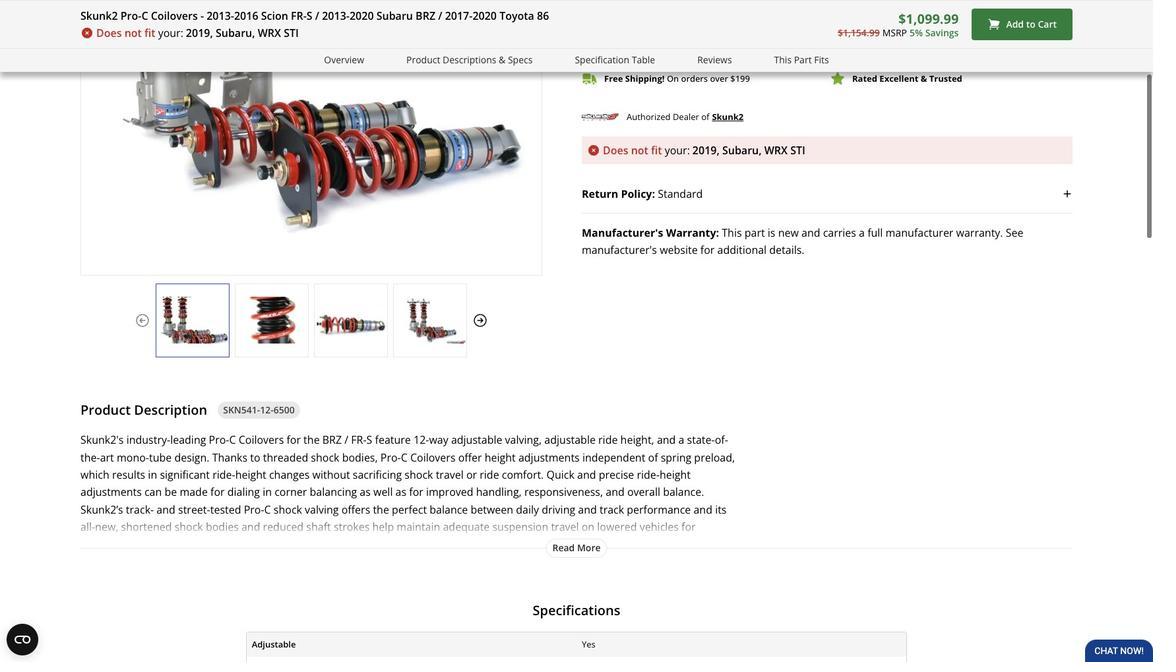 Task type: locate. For each thing, give the bounding box(es) containing it.
1 vertical spatial balancing
[[310, 607, 357, 622]]

between
[[471, 503, 514, 517], [471, 625, 514, 639]]

this up the additional
[[722, 226, 742, 240]]

adequate
[[443, 520, 490, 535], [443, 642, 490, 657]]

balancing
[[310, 485, 357, 500], [310, 607, 357, 622]]

carries
[[824, 226, 857, 240]]

0 vertical spatial wrx
[[258, 26, 281, 40]]

or
[[467, 468, 477, 483], [467, 590, 477, 604]]

your:
[[158, 26, 183, 40], [665, 143, 690, 158]]

1 industry- from the top
[[126, 433, 170, 448]]

1 adequate from the top
[[443, 520, 490, 535]]

ride-
[[213, 468, 235, 483], [637, 468, 660, 483], [213, 590, 235, 604], [637, 590, 660, 604]]

skunk2's
[[81, 503, 123, 517], [81, 625, 123, 639]]

2 design. from the top
[[175, 573, 210, 587]]

1 art from the top
[[100, 451, 114, 465]]

1 horizontal spatial 2013-
[[322, 9, 350, 23]]

0 vertical spatial precise
[[599, 468, 635, 483]]

1 vertical spatial perfect
[[392, 625, 427, 639]]

changes up adjustable
[[269, 590, 310, 604]]

product
[[407, 53, 441, 66], [81, 401, 131, 419]]

does not fit your: 2019, subaru, wrx sti down -
[[96, 26, 299, 40]]

1 vertical spatial skunk2's
[[81, 625, 123, 639]]

on up the more
[[582, 520, 595, 535]]

0 vertical spatial changes
[[269, 468, 310, 483]]

subaru, down the skunk2 link
[[723, 143, 762, 158]]

1 strokes from the top
[[334, 520, 370, 535]]

valving,
[[505, 433, 542, 448], [505, 555, 542, 570]]

0 vertical spatial height,
[[621, 433, 655, 448]]

lowered
[[598, 520, 637, 535], [598, 642, 637, 657]]

& left the specs
[[499, 53, 506, 66]]

spring
[[661, 451, 692, 465], [661, 573, 692, 587]]

1 vertical spatial reduced
[[263, 642, 304, 657]]

guarantee
[[655, 50, 698, 62], [933, 50, 979, 62]]

0 vertical spatial dialing
[[228, 485, 260, 500]]

0 vertical spatial strokes
[[334, 520, 370, 535]]

0 vertical spatial feature
[[375, 433, 411, 448]]

0 vertical spatial bodies,
[[342, 451, 378, 465]]

0 horizontal spatial 2013-
[[207, 9, 234, 23]]

0 vertical spatial the-
[[81, 451, 100, 465]]

guarantee up "trusted"
[[933, 50, 979, 62]]

2 handling, from the top
[[476, 607, 522, 622]]

2 or from the top
[[467, 590, 477, 604]]

0 vertical spatial independent
[[583, 451, 646, 465]]

specification
[[575, 53, 630, 66]]

3 skn541-12-6500 skunk2 pro-c coilovers - 2013+ ft86, image from the left
[[315, 297, 387, 344]]

driving up read
[[542, 503, 576, 517]]

1 horizontal spatial your:
[[665, 143, 690, 158]]

1 vertical spatial corner
[[275, 607, 307, 622]]

product left the descriptions
[[407, 53, 441, 66]]

perfect
[[392, 503, 427, 517], [392, 625, 427, 639]]

0 horizontal spatial not
[[125, 26, 142, 40]]

2020
[[350, 9, 374, 23], [473, 9, 497, 23]]

0 vertical spatial thanks
[[212, 451, 248, 465]]

2 valving from the top
[[305, 625, 339, 639]]

1 vertical spatial art
[[100, 573, 114, 587]]

2 perfect from the top
[[392, 625, 427, 639]]

daily
[[516, 503, 539, 517], [516, 625, 539, 639]]

well
[[374, 485, 393, 500], [374, 607, 393, 622]]

2 vertical spatial s
[[367, 555, 373, 570]]

0 vertical spatial significant
[[160, 468, 210, 483]]

0 vertical spatial which
[[81, 468, 109, 483]]

0 vertical spatial a
[[859, 226, 865, 240]]

1 the- from the top
[[81, 451, 100, 465]]

1 vertical spatial its
[[716, 625, 727, 639]]

free shipping! on orders over $199
[[605, 72, 750, 84]]

subaru,
[[216, 26, 255, 40], [723, 143, 762, 158]]

reviews
[[698, 53, 732, 66]]

leading
[[170, 433, 206, 448], [170, 555, 206, 570]]

0 vertical spatial offer
[[459, 451, 482, 465]]

changes
[[269, 468, 310, 483], [269, 590, 310, 604]]

for
[[701, 243, 715, 258], [287, 433, 301, 448], [211, 485, 225, 500], [409, 485, 424, 500], [682, 520, 696, 535], [287, 555, 301, 570], [211, 607, 225, 622], [409, 607, 424, 622], [682, 642, 696, 657]]

this part fits
[[775, 53, 830, 66]]

1 skn541-12-6500 skunk2 pro-c coilovers - 2013+ ft86, image from the left
[[156, 297, 229, 344]]

1 handling, from the top
[[476, 485, 522, 500]]

made
[[180, 485, 208, 500], [180, 607, 208, 622]]

& left "trusted"
[[921, 72, 928, 84]]

industry-
[[126, 433, 170, 448], [126, 555, 170, 570]]

2019,
[[186, 26, 213, 40], [693, 143, 720, 158]]

$199
[[731, 72, 750, 84]]

1 vertical spatial independent
[[583, 573, 646, 587]]

2 vertical spatial a
[[679, 555, 685, 570]]

1 vertical spatial mono-
[[117, 573, 149, 587]]

1 perfect from the top
[[392, 503, 427, 517]]

1 vertical spatial dialing
[[228, 607, 260, 622]]

1 vertical spatial well
[[374, 607, 393, 622]]

1 vertical spatial new,
[[95, 642, 118, 657]]

brz
[[416, 9, 436, 23], [323, 433, 342, 448], [323, 555, 342, 570]]

& for excellent
[[921, 72, 928, 84]]

0 horizontal spatial 2020
[[350, 9, 374, 23]]

2 leading from the top
[[170, 555, 206, 570]]

guarantee up free shipping! on orders over $199
[[655, 50, 698, 62]]

2 balancing from the top
[[310, 607, 357, 622]]

1 vertical spatial this
[[722, 226, 742, 240]]

0 vertical spatial all-
[[81, 520, 95, 535]]

lowered right yes at right
[[598, 642, 637, 657]]

0 vertical spatial suspension
[[493, 520, 549, 535]]

1 horizontal spatial 2020
[[473, 9, 497, 23]]

2 2013- from the left
[[322, 9, 350, 23]]

subaru, down 2016 on the left top
[[216, 26, 255, 40]]

driving down "specifications"
[[542, 625, 576, 639]]

does not fit your: 2019, subaru, wrx sti down dealer
[[603, 143, 806, 158]]

2 the- from the top
[[81, 573, 100, 587]]

1 corner from the top
[[275, 485, 307, 500]]

warranty.
[[957, 226, 1004, 240]]

of-
[[715, 433, 729, 448], [715, 555, 729, 570]]

bodies,
[[342, 451, 378, 465], [342, 573, 378, 587]]

1 vertical spatial valving,
[[505, 555, 542, 570]]

-
[[201, 9, 204, 23]]

0 vertical spatial balancing
[[310, 485, 357, 500]]

1 results from the top
[[112, 468, 145, 483]]

1 vertical spatial maintain
[[397, 642, 440, 657]]

0 vertical spatial responsiveness,
[[525, 485, 603, 500]]

2 offers from the top
[[342, 625, 370, 639]]

manufacturer's
[[582, 243, 657, 258]]

this inside the this part is new and carries a full manufacturer warranty. see manufacturer's website for additional details.
[[722, 226, 742, 240]]

0 vertical spatial can
[[145, 485, 162, 500]]

1 vertical spatial the-
[[81, 573, 100, 587]]

wrx
[[258, 26, 281, 40], [765, 143, 788, 158]]

1 vertical spatial valving
[[305, 625, 339, 639]]

1 vertical spatial street-
[[178, 625, 210, 639]]

comfort.
[[502, 468, 544, 483], [290, 538, 332, 552], [502, 590, 544, 604], [290, 660, 332, 663]]

1 horizontal spatial &
[[921, 72, 928, 84]]

1 vertical spatial or
[[467, 590, 477, 604]]

a
[[859, 226, 865, 240], [679, 433, 685, 448], [679, 555, 685, 570]]

2 way from the top
[[429, 555, 449, 570]]

on down "specifications"
[[582, 642, 595, 657]]

excellent
[[880, 72, 919, 84]]

1 skunk2's from the top
[[81, 433, 124, 448]]

&
[[499, 53, 506, 66], [921, 72, 928, 84]]

manufacturer's warranty:
[[582, 226, 720, 240]]

1 vertical spatial does
[[603, 143, 629, 158]]

the-
[[81, 451, 100, 465], [81, 573, 100, 587]]

2 feature from the top
[[375, 555, 411, 570]]

2 results from the top
[[112, 590, 145, 604]]

0 vertical spatial results
[[112, 468, 145, 483]]

and
[[802, 226, 821, 240], [657, 433, 676, 448], [578, 468, 596, 483], [606, 485, 625, 500], [157, 503, 175, 517], [578, 503, 597, 517], [694, 503, 713, 517], [242, 520, 260, 535], [657, 555, 676, 570], [578, 590, 596, 604], [606, 607, 625, 622], [157, 625, 175, 639], [578, 625, 597, 639], [694, 625, 713, 639], [242, 642, 260, 657]]

quick
[[547, 468, 575, 483], [547, 590, 575, 604]]

0 vertical spatial skunk2's
[[81, 503, 123, 517]]

1 shaft from the top
[[306, 520, 331, 535]]

driving
[[542, 503, 576, 517], [542, 625, 576, 639]]

for inside the this part is new and carries a full manufacturer warranty. see manufacturer's website for additional details.
[[701, 243, 715, 258]]

0 vertical spatial leading
[[170, 433, 206, 448]]

sacrificing
[[353, 468, 402, 483], [238, 538, 287, 552], [353, 590, 402, 604], [238, 660, 287, 663]]

0 vertical spatial product
[[407, 53, 441, 66]]

of inside authorized dealer of skunk2
[[702, 111, 710, 123]]

2 well from the top
[[374, 607, 393, 622]]

responsiveness, up yes at right
[[525, 607, 603, 622]]

2 strokes from the top
[[334, 642, 370, 657]]

1 valving, from the top
[[505, 433, 542, 448]]

toyota
[[500, 9, 535, 23]]

thanks
[[212, 451, 248, 465], [212, 573, 248, 587]]

1 vertical spatial strokes
[[334, 642, 370, 657]]

2019, down dealer
[[693, 143, 720, 158]]

2 all- from the top
[[81, 642, 95, 657]]

1 on from the top
[[582, 520, 595, 535]]

travel
[[436, 468, 464, 483], [551, 520, 579, 535], [436, 590, 464, 604], [551, 642, 579, 657]]

0 vertical spatial valving,
[[505, 433, 542, 448]]

1 horizontal spatial guarantee
[[933, 50, 979, 62]]

0 vertical spatial threaded
[[263, 451, 308, 465]]

corner
[[275, 485, 307, 500], [275, 607, 307, 622]]

table
[[632, 53, 656, 66]]

1 vertical spatial tube
[[149, 573, 172, 587]]

to inside button
[[1027, 18, 1036, 31]]

1 vertical spatial handling,
[[476, 607, 522, 622]]

skunk2 image
[[582, 108, 619, 126]]

this part is new and carries a full manufacturer warranty. see manufacturer's website for additional details.
[[582, 226, 1024, 258]]

0 vertical spatial way
[[429, 433, 449, 448]]

2019, down -
[[186, 26, 213, 40]]

1 vertical spatial brz
[[323, 433, 342, 448]]

1 vertical spatial subaru,
[[723, 143, 762, 158]]

help
[[373, 520, 394, 535], [373, 642, 394, 657]]

2 made from the top
[[180, 607, 208, 622]]

product left description at bottom left
[[81, 401, 131, 419]]

1 between from the top
[[471, 503, 514, 517]]

1 vertical spatial responsiveness,
[[525, 607, 603, 622]]

2 maintain from the top
[[397, 642, 440, 657]]

2020 left subaru
[[350, 9, 374, 23]]

without
[[313, 468, 350, 483], [197, 538, 235, 552], [313, 590, 350, 604], [197, 660, 235, 663]]

specification table
[[575, 53, 656, 66]]

1 vertical spatial wrx
[[765, 143, 788, 158]]

2 tube from the top
[[149, 573, 172, 587]]

1 daily from the top
[[516, 503, 539, 517]]

0 vertical spatial help
[[373, 520, 394, 535]]

read
[[553, 542, 575, 554]]

product descriptions & specs
[[407, 53, 533, 66]]

0 vertical spatial 2019,
[[186, 26, 213, 40]]

2020 left toyota
[[473, 9, 497, 23]]

skn541-12-6500 skunk2 pro-c coilovers - 2013+ ft86, image
[[156, 297, 229, 344], [236, 297, 308, 344], [315, 297, 387, 344], [394, 297, 467, 344]]

valving
[[305, 503, 339, 517], [305, 625, 339, 639]]

1 or from the top
[[467, 468, 477, 483]]

1 vertical spatial offers
[[342, 625, 370, 639]]

0 vertical spatial shaft
[[306, 520, 331, 535]]

read more
[[553, 542, 601, 554]]

1 horizontal spatial subaru,
[[723, 143, 762, 158]]

0 vertical spatial track
[[600, 503, 625, 517]]

1 vertical spatial not
[[631, 143, 649, 158]]

2 spring from the top
[[661, 573, 692, 587]]

0 vertical spatial be
[[165, 485, 177, 500]]

this left part
[[775, 53, 792, 66]]

responsiveness, up read
[[525, 485, 603, 500]]

2 threaded from the top
[[263, 573, 308, 587]]

lowered up the more
[[598, 520, 637, 535]]

2 independent from the top
[[583, 573, 646, 587]]

2 driving from the top
[[542, 625, 576, 639]]

1 horizontal spatial skunk2
[[712, 111, 744, 123]]

precise
[[599, 468, 635, 483], [599, 590, 635, 604]]

website
[[660, 243, 698, 258]]

2 track from the top
[[600, 625, 625, 639]]

1 tested from the top
[[210, 503, 241, 517]]

subaru
[[377, 9, 413, 23]]

1 vertical spatial fr-
[[351, 433, 367, 448]]

0 vertical spatial daily
[[516, 503, 539, 517]]

2 overall from the top
[[628, 607, 661, 622]]

0 vertical spatial made
[[180, 485, 208, 500]]

0 vertical spatial well
[[374, 485, 393, 500]]

shortened
[[121, 520, 172, 535], [121, 642, 172, 657]]

track up the more
[[600, 503, 625, 517]]

0 vertical spatial your:
[[158, 26, 183, 40]]

1 vertical spatial a
[[679, 433, 685, 448]]

2013- up overview on the top
[[322, 9, 350, 23]]

2 state- from the top
[[688, 555, 715, 570]]

1 offer from the top
[[459, 451, 482, 465]]

improved
[[426, 485, 474, 500], [81, 538, 128, 552], [426, 607, 474, 622], [81, 660, 128, 663]]

1 tube from the top
[[149, 451, 172, 465]]

independent
[[583, 451, 646, 465], [583, 573, 646, 587]]

1 horizontal spatial not
[[631, 143, 649, 158]]

adjustments
[[519, 451, 580, 465], [81, 485, 142, 500], [519, 573, 580, 587], [81, 607, 142, 622]]

reviews link
[[698, 53, 732, 68]]

0 horizontal spatial this
[[722, 226, 742, 240]]

offer
[[459, 451, 482, 465], [459, 573, 482, 587]]

skunk2
[[81, 9, 118, 23], [712, 111, 744, 123]]

return policy: standard
[[582, 187, 703, 201]]

changes down 6500
[[269, 468, 310, 483]]

0 vertical spatial or
[[467, 468, 477, 483]]

height,
[[621, 433, 655, 448], [621, 555, 655, 570]]

0 horizontal spatial guarantee
[[655, 50, 698, 62]]

rated
[[853, 72, 878, 84]]

1 vertical spatial preload,
[[695, 573, 735, 587]]

2 between from the top
[[471, 625, 514, 639]]

1 vertical spatial feature
[[375, 555, 411, 570]]

1 track- from the top
[[126, 503, 154, 517]]

street-
[[178, 503, 210, 517], [178, 625, 210, 639]]

overview
[[324, 53, 364, 66]]

can
[[145, 485, 162, 500], [145, 607, 162, 622]]

0 vertical spatial does
[[96, 26, 122, 40]]

2013- right -
[[207, 9, 234, 23]]

1 leading from the top
[[170, 433, 206, 448]]

0 horizontal spatial subaru,
[[216, 26, 255, 40]]

1 feature from the top
[[375, 433, 411, 448]]

0 vertical spatial tested
[[210, 503, 241, 517]]

track right yes at right
[[600, 625, 625, 639]]

to
[[1027, 18, 1036, 31], [714, 50, 723, 62], [250, 451, 260, 465], [250, 573, 260, 587]]

its
[[716, 503, 727, 517], [716, 625, 727, 639]]

all-
[[81, 520, 95, 535], [81, 642, 95, 657]]

2 its from the top
[[716, 625, 727, 639]]

1 vertical spatial adequate
[[443, 642, 490, 657]]

0 vertical spatial art
[[100, 451, 114, 465]]

2 daily from the top
[[516, 625, 539, 639]]

1 changes from the top
[[269, 468, 310, 483]]

1 all- from the top
[[81, 520, 95, 535]]

0 vertical spatial balance
[[430, 503, 468, 517]]

1 vertical spatial design.
[[175, 573, 210, 587]]

1 way from the top
[[429, 433, 449, 448]]

1 new, from the top
[[95, 520, 118, 535]]

0 vertical spatial new,
[[95, 520, 118, 535]]

offers
[[342, 503, 370, 517], [342, 625, 370, 639]]



Task type: describe. For each thing, give the bounding box(es) containing it.
30 day satisfaction guarantee
[[853, 50, 979, 62]]

1 2020 from the left
[[350, 9, 374, 23]]

1 vertical spatial of
[[649, 451, 658, 465]]

part
[[745, 226, 765, 240]]

86
[[537, 9, 549, 23]]

2 2020 from the left
[[473, 9, 497, 23]]

match
[[627, 50, 652, 62]]

1 horizontal spatial 2019,
[[693, 143, 720, 158]]

0 vertical spatial fr-
[[291, 9, 307, 23]]

cart
[[1039, 18, 1057, 31]]

1 vertical spatial 12-
[[414, 433, 429, 448]]

free
[[605, 72, 623, 84]]

2 street- from the top
[[178, 625, 210, 639]]

5%
[[910, 26, 924, 39]]

2 art from the top
[[100, 573, 114, 587]]

1 state- from the top
[[688, 433, 715, 448]]

trusted
[[930, 72, 963, 84]]

1 which from the top
[[81, 468, 109, 483]]

skn541-
[[223, 404, 260, 416]]

product for product description
[[81, 401, 131, 419]]

2 skn541-12-6500 skunk2 pro-c coilovers - 2013+ ft86, image from the left
[[236, 297, 308, 344]]

2 precise from the top
[[599, 590, 635, 604]]

product for product descriptions & specs
[[407, 53, 441, 66]]

skunk2 pro-c coilovers - 2013-2016 scion fr-s / 2013-2020 subaru brz / 2017-2020 toyota 86
[[81, 9, 549, 23]]

yes
[[582, 639, 596, 651]]

1 vertical spatial s
[[367, 433, 373, 448]]

6500
[[274, 404, 295, 416]]

this for part
[[722, 226, 742, 240]]

2 reduced from the top
[[263, 642, 304, 657]]

1 horizontal spatial wrx
[[765, 143, 788, 158]]

scion
[[261, 9, 288, 23]]

1 mono- from the top
[[117, 451, 149, 465]]

0 horizontal spatial does
[[96, 26, 122, 40]]

additional
[[718, 243, 767, 258]]

0 horizontal spatial wrx
[[258, 26, 281, 40]]

this part fits link
[[775, 53, 830, 68]]

0 vertical spatial brz
[[416, 9, 436, 23]]

1 guarantee from the left
[[655, 50, 698, 62]]

fits
[[815, 53, 830, 66]]

2 thanks from the top
[[212, 573, 248, 587]]

1 horizontal spatial does
[[603, 143, 629, 158]]

1 vertical spatial does not fit your: 2019, subaru, wrx sti
[[603, 143, 806, 158]]

0 vertical spatial skunk2
[[81, 9, 118, 23]]

add
[[1007, 18, 1025, 31]]

2 dialing from the top
[[228, 607, 260, 622]]

descriptions
[[443, 53, 497, 66]]

$1,154.99
[[838, 26, 880, 39]]

1 height, from the top
[[621, 433, 655, 448]]

2 mono- from the top
[[117, 573, 149, 587]]

2 on from the top
[[582, 642, 595, 657]]

2017-
[[445, 9, 473, 23]]

authorized
[[627, 111, 671, 123]]

1 vertical spatial sti
[[791, 143, 806, 158]]

2 skunk2's from the top
[[81, 555, 124, 570]]

day
[[865, 50, 881, 62]]

full
[[868, 226, 883, 240]]

price match guarantee up to 110%
[[605, 50, 747, 62]]

1 be from the top
[[165, 485, 177, 500]]

1 vertical spatial fit
[[652, 143, 662, 158]]

add to cart
[[1007, 18, 1057, 31]]

0 vertical spatial not
[[125, 26, 142, 40]]

more
[[578, 542, 601, 554]]

0 vertical spatial does not fit your: 2019, subaru, wrx sti
[[96, 26, 299, 40]]

4 skn541-12-6500 skunk2 pro-c coilovers - 2013+ ft86, image from the left
[[394, 297, 467, 344]]

orders
[[682, 72, 708, 84]]

shipping!
[[626, 72, 665, 84]]

1 thanks from the top
[[212, 451, 248, 465]]

satisfaction
[[884, 50, 931, 62]]

1 reduced from the top
[[263, 520, 304, 535]]

specs
[[508, 53, 533, 66]]

2 shortened from the top
[[121, 642, 172, 657]]

product descriptions & specs link
[[407, 53, 533, 68]]

2 corner from the top
[[275, 607, 307, 622]]

msrp
[[883, 26, 908, 39]]

2 quick from the top
[[547, 590, 575, 604]]

& for descriptions
[[499, 53, 506, 66]]

0 vertical spatial subaru,
[[216, 26, 255, 40]]

2 vertical spatial brz
[[323, 555, 342, 570]]

policy:
[[621, 187, 655, 201]]

2 balance. from the top
[[663, 607, 705, 622]]

authorized dealer of skunk2
[[627, 111, 744, 123]]

2 changes from the top
[[269, 590, 310, 604]]

skunk2 link
[[712, 110, 744, 124]]

1 street- from the top
[[178, 503, 210, 517]]

open widget image
[[7, 624, 38, 656]]

2 help from the top
[[373, 642, 394, 657]]

manufacturer's
[[582, 226, 664, 240]]

2 guarantee from the left
[[933, 50, 979, 62]]

1 vertical spatial your:
[[665, 143, 690, 158]]

adjustable
[[252, 639, 296, 651]]

2 of- from the top
[[715, 555, 729, 570]]

2 suspension from the top
[[493, 642, 549, 657]]

0 horizontal spatial 2019,
[[186, 26, 213, 40]]

1 dialing from the top
[[228, 485, 260, 500]]

1 lowered from the top
[[598, 520, 637, 535]]

1 of- from the top
[[715, 433, 729, 448]]

2 significant from the top
[[160, 590, 210, 604]]

new
[[779, 226, 799, 240]]

2 new, from the top
[[95, 642, 118, 657]]

is
[[768, 226, 776, 240]]

30
[[853, 50, 863, 62]]

2 be from the top
[[165, 607, 177, 622]]

$1,099.99
[[899, 10, 959, 28]]

this for part
[[775, 53, 792, 66]]

1 bodies, from the top
[[342, 451, 378, 465]]

1 skunk2's from the top
[[81, 503, 123, 517]]

0 vertical spatial sti
[[284, 26, 299, 40]]

2 skunk2's from the top
[[81, 625, 123, 639]]

$1,099.99 $1,154.99 msrp 5% savings
[[838, 10, 959, 39]]

1 design. from the top
[[175, 451, 210, 465]]

2 vertical spatial of
[[649, 573, 658, 587]]

add to cart button
[[973, 9, 1073, 40]]

0 horizontal spatial your:
[[158, 26, 183, 40]]

and inside the this part is new and carries a full manufacturer warranty. see manufacturer's website for additional details.
[[802, 226, 821, 240]]

1 balance. from the top
[[663, 485, 705, 500]]

on
[[667, 72, 679, 84]]

manufacturer
[[886, 226, 954, 240]]

part
[[795, 53, 812, 66]]

2 which from the top
[[81, 590, 109, 604]]

2 adequate from the top
[[443, 642, 490, 657]]

savings
[[926, 26, 959, 39]]

see
[[1006, 226, 1024, 240]]

1 shortened from the top
[[121, 520, 172, 535]]

overview link
[[324, 53, 364, 68]]

2 balance from the top
[[430, 625, 468, 639]]

standard
[[658, 187, 703, 201]]

1 responsiveness, from the top
[[525, 485, 603, 500]]

specification table link
[[575, 53, 656, 68]]

0 vertical spatial 12-
[[260, 404, 274, 416]]

1 spring from the top
[[661, 451, 692, 465]]

a inside the this part is new and carries a full manufacturer warranty. see manufacturer's website for additional details.
[[859, 226, 865, 240]]

1 maintain from the top
[[397, 520, 440, 535]]

2 vertical spatial fr-
[[351, 555, 367, 570]]

price
[[605, 50, 625, 62]]

2 vehicles from the top
[[640, 642, 679, 657]]

1 bodies from the top
[[206, 520, 239, 535]]

2016
[[234, 9, 258, 23]]

return
[[582, 187, 619, 201]]

1 quick from the top
[[547, 468, 575, 483]]

110%
[[725, 50, 747, 62]]

1 its from the top
[[716, 503, 727, 517]]

skunk2's industry-leading pro-c coilovers for the brz / fr-s feature 12-way adjustable valving, adjustable ride height, and a state-of- the-art mono-tube design. thanks to threaded shock bodies, pro-c coilovers offer height adjustments independent of spring preload, which results in significant ride-height changes without sacrificing shock travel or ride comfort. quick and precise ride-height adjustments can be made for dialing in corner balancing as well as for improved handling, responsiveness, and overall balance. skunk2's track- and street-tested pro-c shock valving offers the perfect balance between daily driving and track performance and its all-new, shortened shock bodies and reduced shaft strokes help maintain adequate suspension travel on lowered vehicles for improved performance without sacrificing comfort. skunk2's industry-leading pro-c coilovers for the brz / fr-s feature 12-way adjustable valving, adjustable ride height, and a state-of- the-art mono-tube design. thanks to threaded shock bodies, pro-c coilovers offer height adjustments independent of spring preload, which results in significant ride-height changes without sacrificing shock travel or ride comfort. quick and precise ride-height adjustments can be made for dialing in corner balancing as well as for improved handling, responsiveness, and overall balance. skunk2's track- and street-tested pro-c shock valving offers the perfect balance between daily driving and track performance and its all-new, shortened shock bodies and reduced shaft strokes help maintain adequate suspension travel on lowered vehicles for improved performance without sacrificing comfort.
[[81, 433, 735, 663]]

1 precise from the top
[[599, 468, 635, 483]]

2 valving, from the top
[[505, 555, 542, 570]]

1 suspension from the top
[[493, 520, 549, 535]]

2 vertical spatial 12-
[[414, 555, 429, 570]]

product description
[[81, 401, 207, 419]]

0 vertical spatial s
[[307, 9, 313, 23]]

1 threaded from the top
[[263, 451, 308, 465]]

1 can from the top
[[145, 485, 162, 500]]

up
[[700, 50, 711, 62]]

go to right image image
[[473, 313, 488, 329]]

1 vehicles from the top
[[640, 520, 679, 535]]

2 bodies from the top
[[206, 642, 239, 657]]

2 industry- from the top
[[126, 555, 170, 570]]

dealer
[[673, 111, 700, 123]]

1 driving from the top
[[542, 503, 576, 517]]

skunk2 inside authorized dealer of skunk2
[[712, 111, 744, 123]]

0 vertical spatial fit
[[145, 26, 156, 40]]

warranty:
[[666, 226, 720, 240]]

1 offers from the top
[[342, 503, 370, 517]]

1 balance from the top
[[430, 503, 468, 517]]

1 overall from the top
[[628, 485, 661, 500]]

1 track from the top
[[600, 503, 625, 517]]

skn541-12-6500
[[223, 404, 295, 416]]

over
[[711, 72, 729, 84]]

description
[[134, 401, 207, 419]]

2 offer from the top
[[459, 573, 482, 587]]

2 tested from the top
[[210, 625, 241, 639]]

specifications
[[533, 602, 621, 620]]

1 well from the top
[[374, 485, 393, 500]]

details.
[[770, 243, 805, 258]]

2 bodies, from the top
[[342, 573, 378, 587]]

1 help from the top
[[373, 520, 394, 535]]

1 independent from the top
[[583, 451, 646, 465]]

1 balancing from the top
[[310, 485, 357, 500]]

rated excellent & trusted
[[853, 72, 963, 84]]

1 made from the top
[[180, 485, 208, 500]]



Task type: vqa. For each thing, say whether or not it's contained in the screenshot.
a subaru BRZ Thumbnail Image
no



